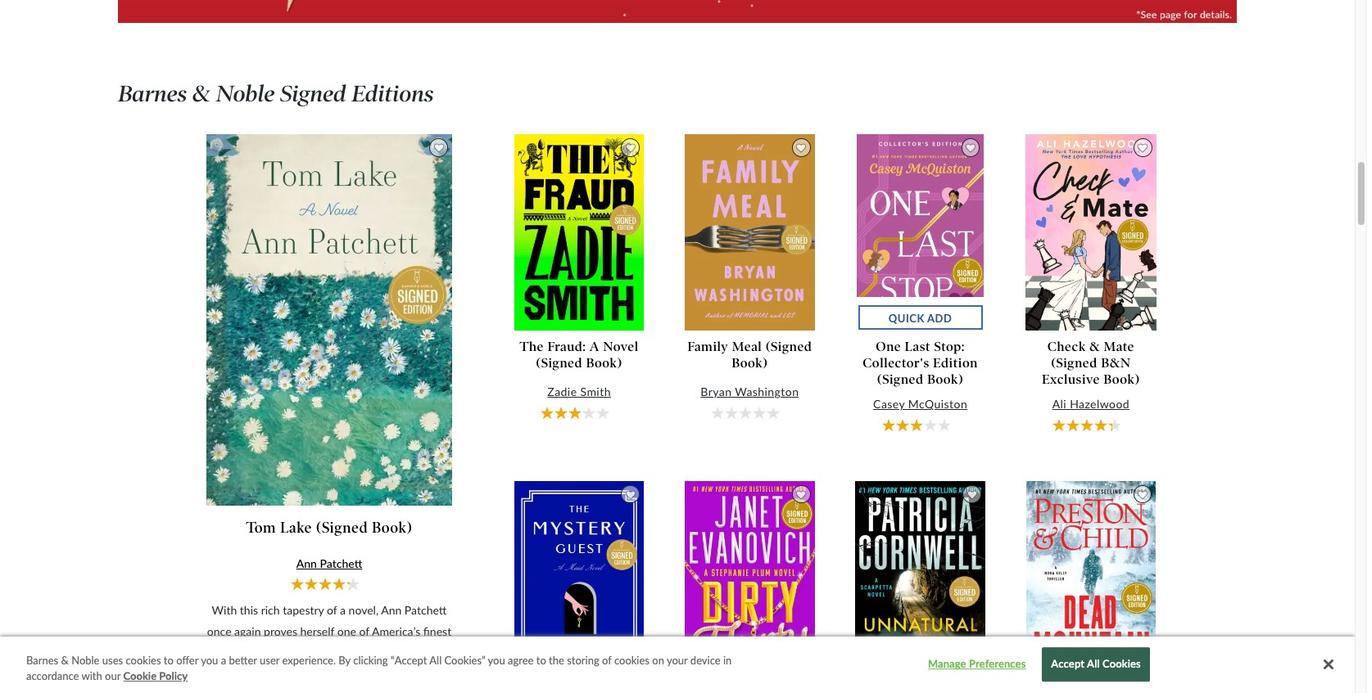 Task type: describe. For each thing, give the bounding box(es) containing it.
washington
[[735, 385, 799, 399]]

tapestry
[[283, 603, 324, 617]]

book) inside one last stop: collector's edition (signed book)
[[927, 372, 964, 388]]

proves
[[264, 625, 297, 638]]

accept all cookies button
[[1042, 648, 1150, 683]]

casey mcquiston
[[873, 397, 967, 411]]

ali
[[1052, 397, 1067, 411]]

in inside barnes & noble uses cookies to offer you a better user experience. by clicking "accept all cookies" you agree to the storing of cookies on your device in accordance with our
[[723, 654, 732, 668]]

cookie policy
[[123, 670, 188, 683]]

built
[[343, 667, 365, 681]]

a
[[590, 339, 600, 355]]

novel
[[603, 339, 639, 355]]

stop:
[[934, 339, 965, 355]]

0 horizontal spatial ann
[[296, 557, 317, 570]]

ann patchett
[[296, 557, 362, 570]]

noble for signed
[[216, 81, 275, 108]]

preferences
[[969, 658, 1026, 671]]

(signed inside family meal (signed book)
[[766, 339, 812, 355]]

gorgeous
[[284, 646, 330, 660]]

your
[[667, 654, 688, 668]]

0 vertical spatial of
[[327, 603, 337, 617]]

one
[[337, 625, 356, 638]]

barnes & noble signed editions
[[118, 81, 434, 108]]

edition
[[933, 356, 978, 371]]

fraud:
[[547, 339, 586, 355]]

check & mate (signed b&n exclusive book) link
[[1025, 339, 1156, 389]]

title: one last stop: collector's edition (signed book), author: casey mcquiston image
[[857, 134, 984, 331]]

manage preferences button
[[926, 649, 1028, 682]]

hazelwood
[[1070, 397, 1130, 411]]

the fraud: a novel (signed book) link
[[514, 339, 645, 372]]

smith
[[580, 385, 611, 399]]

barnes for barnes & noble uses cookies to offer you a better user experience. by clicking "accept all cookies" you agree to the storing of cookies on your device in accordance with our
[[26, 654, 58, 668]]

experience.
[[282, 654, 336, 668]]

ann patchett link
[[296, 554, 362, 573]]

noble for uses
[[71, 654, 99, 668]]

storing
[[567, 654, 599, 668]]

(signed inside one last stop: collector's edition (signed book)
[[877, 372, 924, 388]]

casey mcquiston link
[[855, 397, 986, 413]]

book) inside check & mate (signed b&n exclusive book)
[[1103, 372, 1140, 388]]

finest
[[423, 625, 451, 638]]

& for uses
[[61, 654, 69, 668]]

family meal (signed book)
[[687, 339, 812, 371]]

casey
[[873, 397, 905, 411]]

how
[[255, 667, 277, 681]]

cyber week deals on books & more image
[[118, 0, 1237, 23]]

title: dirty thirty (signed book) (stephanie plum series #30), author: janet evanovich image
[[685, 481, 815, 678]]

of inside barnes & noble uses cookies to offer you a better user experience. by clicking "accept all cookies" you agree to the storing of cookies on your device in accordance with our
[[602, 654, 612, 668]]

(signed inside 'the fraud: a novel (signed book)'
[[536, 356, 582, 371]]

ann inside with this rich tapestry of a novel, ann patchett once again proves herself one of america's finest writers in this gorgeous story about family, our pasts and how our lives are built on so many small choices.
[[381, 603, 402, 617]]

signed
[[280, 81, 346, 108]]

(signed up ann patchett
[[316, 519, 368, 537]]

family,
[[393, 646, 426, 660]]

america's
[[372, 625, 420, 638]]

zadie smith link
[[514, 385, 645, 400]]

barnes & noble uses cookies to offer you a better user experience. by clicking "accept all cookies" you agree to the storing of cookies on your device in accordance with our
[[26, 654, 732, 683]]

book) inside 'the fraud: a novel (signed book)'
[[586, 356, 622, 371]]

rich
[[261, 603, 280, 617]]

so
[[384, 667, 396, 681]]

& for (signed
[[1090, 339, 1100, 355]]

manage
[[928, 658, 966, 671]]

1 horizontal spatial our
[[280, 667, 296, 681]]

title: check & mate (signed b&n exclusive book), author: ali hazelwood image
[[1025, 134, 1156, 331]]

in inside with this rich tapestry of a novel, ann patchett once again proves herself one of america's finest writers in this gorgeous story about family, our pasts and how our lives are built on so many small choices.
[[251, 646, 260, 660]]

bryan washington
[[701, 385, 799, 399]]

1 horizontal spatial of
[[359, 625, 369, 638]]

title: the fraud: a novel (signed book), author: zadie smith image
[[515, 134, 644, 331]]

2 cookies from the left
[[614, 654, 649, 668]]

accordance
[[26, 670, 79, 683]]

manage preferences
[[928, 658, 1026, 671]]

check & mate (signed b&n exclusive book)
[[1042, 339, 1140, 388]]

uses
[[102, 654, 123, 668]]

our inside barnes & noble uses cookies to offer you a better user experience. by clicking "accept all cookies" you agree to the storing of cookies on your device in accordance with our
[[105, 670, 121, 683]]

title: the mystery guest: a maid novel (signed book), author: nita prose image
[[515, 481, 644, 678]]

offer
[[176, 654, 198, 668]]

tom
[[246, 519, 276, 537]]

one last stop: collector's edition (signed book) link
[[855, 339, 986, 389]]

mcquiston
[[908, 397, 967, 411]]

ali hazelwood
[[1052, 397, 1130, 411]]

the
[[549, 654, 564, 668]]

zadie
[[547, 385, 577, 399]]

2 you from the left
[[488, 654, 505, 668]]

cookie policy link
[[123, 670, 188, 686]]

1 horizontal spatial this
[[263, 646, 281, 660]]

pasts
[[204, 667, 231, 681]]

tom lake (signed book) link
[[198, 519, 460, 538]]

policy
[[159, 670, 188, 683]]

tom lake (signed book)
[[246, 519, 412, 537]]

1 to from the left
[[164, 654, 174, 668]]

the
[[520, 339, 544, 355]]

check
[[1047, 339, 1086, 355]]

lake
[[280, 519, 312, 537]]



Task type: locate. For each thing, give the bounding box(es) containing it.
bryan washington link
[[684, 385, 815, 400]]

to up policy
[[164, 654, 174, 668]]

1 horizontal spatial noble
[[216, 81, 275, 108]]

title: tom lake (signed book), author: ann patchett image
[[206, 134, 452, 506]]

1 horizontal spatial on
[[652, 654, 664, 668]]

all inside accept all cookies button
[[1087, 658, 1100, 671]]

agree
[[508, 654, 534, 668]]

1 horizontal spatial cookies
[[614, 654, 649, 668]]

0 horizontal spatial a
[[221, 654, 226, 668]]

0 vertical spatial noble
[[216, 81, 275, 108]]

ann up america's
[[381, 603, 402, 617]]

family
[[687, 339, 728, 355]]

0 horizontal spatial this
[[240, 603, 258, 617]]

0 horizontal spatial &
[[61, 654, 69, 668]]

of right one on the bottom
[[359, 625, 369, 638]]

once
[[207, 625, 231, 638]]

about
[[361, 646, 390, 660]]

to left the
[[536, 654, 546, 668]]

0 horizontal spatial in
[[251, 646, 260, 660]]

& for signed
[[192, 81, 210, 108]]

herself
[[300, 625, 334, 638]]

cookies"
[[444, 654, 485, 668]]

all
[[429, 654, 442, 668], [1087, 658, 1100, 671]]

0 horizontal spatial you
[[201, 654, 218, 668]]

mate
[[1104, 339, 1134, 355]]

&
[[192, 81, 210, 108], [1090, 339, 1100, 355], [61, 654, 69, 668]]

again
[[234, 625, 261, 638]]

with this rich tapestry of a novel, ann patchett once again proves herself one of america's finest writers in this gorgeous story about family, our pasts and how our lives are built on so many small choices.
[[204, 603, 454, 694]]

cookie
[[123, 670, 157, 683]]

ali hazelwood link
[[1025, 397, 1156, 413]]

barnes inside barnes & noble uses cookies to offer you a better user experience. by clicking "accept all cookies" you agree to the storing of cookies on your device in accordance with our
[[26, 654, 58, 668]]

book) inside family meal (signed book)
[[732, 356, 768, 371]]

book)
[[586, 356, 622, 371], [732, 356, 768, 371], [927, 372, 964, 388], [1103, 372, 1140, 388], [372, 519, 412, 537]]

all right accept
[[1087, 658, 1100, 671]]

(signed
[[766, 339, 812, 355], [536, 356, 582, 371], [1051, 356, 1097, 371], [877, 372, 924, 388], [316, 519, 368, 537]]

& inside barnes & noble uses cookies to offer you a better user experience. by clicking "accept all cookies" you agree to the storing of cookies on your device in accordance with our
[[61, 654, 69, 668]]

barnes
[[118, 81, 187, 108], [26, 654, 58, 668]]

0 vertical spatial this
[[240, 603, 258, 617]]

novel,
[[349, 603, 378, 617]]

device
[[690, 654, 720, 668]]

noble up with
[[71, 654, 99, 668]]

1 horizontal spatial to
[[536, 654, 546, 668]]

better
[[229, 654, 257, 668]]

and
[[234, 667, 252, 681]]

1 horizontal spatial ann
[[381, 603, 402, 617]]

small
[[429, 667, 454, 681]]

on
[[652, 654, 664, 668], [368, 667, 381, 681]]

2 horizontal spatial of
[[602, 654, 612, 668]]

story
[[333, 646, 358, 660]]

you left "agree"
[[488, 654, 505, 668]]

1 horizontal spatial patchett
[[404, 603, 447, 617]]

1 cookies from the left
[[126, 654, 161, 668]]

this up the again
[[240, 603, 258, 617]]

1 horizontal spatial barnes
[[118, 81, 187, 108]]

a left 'novel,'
[[340, 603, 346, 617]]

clicking
[[353, 654, 388, 668]]

1 vertical spatial noble
[[71, 654, 99, 668]]

bryan
[[701, 385, 732, 399]]

one last stop: collector's edition (signed book)
[[863, 339, 978, 388]]

(signed down the fraud:
[[536, 356, 582, 371]]

of up herself
[[327, 603, 337, 617]]

1 vertical spatial patchett
[[404, 603, 447, 617]]

are
[[324, 667, 340, 681]]

our right how
[[280, 667, 296, 681]]

0 vertical spatial patchett
[[320, 557, 362, 570]]

many
[[399, 667, 426, 681]]

title: family meal (signed book), author: bryan washington image
[[685, 134, 815, 331]]

the fraud: a novel (signed book)
[[520, 339, 639, 371]]

ann
[[296, 557, 317, 570], [381, 603, 402, 617]]

editions
[[352, 81, 434, 108]]

family meal (signed book) link
[[684, 339, 815, 372]]

cookies
[[1103, 658, 1141, 671]]

collector's
[[863, 356, 929, 371]]

0 horizontal spatial of
[[327, 603, 337, 617]]

choices.
[[309, 688, 349, 694]]

noble
[[216, 81, 275, 108], [71, 654, 99, 668]]

by
[[339, 654, 350, 668]]

0 horizontal spatial barnes
[[26, 654, 58, 668]]

cookies
[[126, 654, 161, 668], [614, 654, 649, 668]]

1 horizontal spatial in
[[723, 654, 732, 668]]

ann down lake
[[296, 557, 317, 570]]

(signed inside check & mate (signed b&n exclusive book)
[[1051, 356, 1097, 371]]

of right storing
[[602, 654, 612, 668]]

1 vertical spatial &
[[1090, 339, 1100, 355]]

cookies up cookie
[[126, 654, 161, 668]]

last
[[905, 339, 931, 355]]

a inside barnes & noble uses cookies to offer you a better user experience. by clicking "accept all cookies" you agree to the storing of cookies on your device in accordance with our
[[221, 654, 226, 668]]

zadie smith
[[547, 385, 611, 399]]

our
[[429, 646, 446, 660], [280, 667, 296, 681], [105, 670, 121, 683]]

this
[[240, 603, 258, 617], [263, 646, 281, 660]]

"accept
[[391, 654, 427, 668]]

1 vertical spatial of
[[359, 625, 369, 638]]

of
[[327, 603, 337, 617], [359, 625, 369, 638], [602, 654, 612, 668]]

on left your at bottom
[[652, 654, 664, 668]]

& inside check & mate (signed b&n exclusive book)
[[1090, 339, 1100, 355]]

in right device
[[723, 654, 732, 668]]

2 vertical spatial of
[[602, 654, 612, 668]]

title: unnatural death: a scarpetta novel (signed book), author: patricia cornwell image
[[855, 481, 985, 678]]

this up how
[[263, 646, 281, 660]]

(signed up the exclusive
[[1051, 356, 1097, 371]]

noble inside barnes & noble uses cookies to offer you a better user experience. by clicking "accept all cookies" you agree to the storing of cookies on your device in accordance with our
[[71, 654, 99, 668]]

in down the again
[[251, 646, 260, 660]]

you right offer
[[201, 654, 218, 668]]

barnes for barnes & noble signed editions
[[118, 81, 187, 108]]

title: dead mountain (signed book), author: douglas preston image
[[1026, 481, 1156, 678]]

accept
[[1051, 658, 1085, 671]]

noble left 'signed' in the left top of the page
[[216, 81, 275, 108]]

(signed right meal
[[766, 339, 812, 355]]

(signed down collector's
[[877, 372, 924, 388]]

our down the uses
[[105, 670, 121, 683]]

on left so
[[368, 667, 381, 681]]

2 horizontal spatial our
[[429, 646, 446, 660]]

patchett inside with this rich tapestry of a novel, ann patchett once again proves herself one of america's finest writers in this gorgeous story about family, our pasts and how our lives are built on so many small choices.
[[404, 603, 447, 617]]

0 horizontal spatial on
[[368, 667, 381, 681]]

0 vertical spatial ann
[[296, 557, 317, 570]]

user
[[260, 654, 279, 668]]

on inside barnes & noble uses cookies to offer you a better user experience. by clicking "accept all cookies" you agree to the storing of cookies on your device in accordance with our
[[652, 654, 664, 668]]

a left 'better'
[[221, 654, 226, 668]]

patchett
[[320, 557, 362, 570], [404, 603, 447, 617]]

1 vertical spatial ann
[[381, 603, 402, 617]]

privacy alert dialog
[[0, 637, 1355, 694]]

0 horizontal spatial patchett
[[320, 557, 362, 570]]

all right many
[[429, 654, 442, 668]]

in
[[251, 646, 260, 660], [723, 654, 732, 668]]

exclusive
[[1042, 372, 1100, 388]]

2 vertical spatial &
[[61, 654, 69, 668]]

0 horizontal spatial noble
[[71, 654, 99, 668]]

0 vertical spatial a
[[340, 603, 346, 617]]

b&n
[[1101, 356, 1131, 371]]

meal
[[732, 339, 762, 355]]

a inside with this rich tapestry of a novel, ann patchett once again proves herself one of america's finest writers in this gorgeous story about family, our pasts and how our lives are built on so many small choices.
[[340, 603, 346, 617]]

all inside barnes & noble uses cookies to offer you a better user experience. by clicking "accept all cookies" you agree to the storing of cookies on your device in accordance with our
[[429, 654, 442, 668]]

cookies left your at bottom
[[614, 654, 649, 668]]

1 horizontal spatial a
[[340, 603, 346, 617]]

you
[[201, 654, 218, 668], [488, 654, 505, 668]]

0 horizontal spatial all
[[429, 654, 442, 668]]

one
[[876, 339, 901, 355]]

0 vertical spatial &
[[192, 81, 210, 108]]

with
[[81, 670, 102, 683]]

2 to from the left
[[536, 654, 546, 668]]

1 horizontal spatial all
[[1087, 658, 1100, 671]]

writers
[[213, 646, 248, 660]]

accept all cookies
[[1051, 658, 1141, 671]]

our down finest
[[429, 646, 446, 660]]

1 horizontal spatial you
[[488, 654, 505, 668]]

1 you from the left
[[201, 654, 218, 668]]

patchett down the tom lake (signed book) link
[[320, 557, 362, 570]]

0 horizontal spatial to
[[164, 654, 174, 668]]

patchett up finest
[[404, 603, 447, 617]]

1 vertical spatial this
[[263, 646, 281, 660]]

0 horizontal spatial cookies
[[126, 654, 161, 668]]

0 horizontal spatial our
[[105, 670, 121, 683]]

2 horizontal spatial &
[[1090, 339, 1100, 355]]

lives
[[299, 667, 322, 681]]

with
[[212, 603, 237, 617]]

1 vertical spatial barnes
[[26, 654, 58, 668]]

1 vertical spatial a
[[221, 654, 226, 668]]

to
[[164, 654, 174, 668], [536, 654, 546, 668]]

0 vertical spatial barnes
[[118, 81, 187, 108]]

on inside with this rich tapestry of a novel, ann patchett once again proves herself one of america's finest writers in this gorgeous story about family, our pasts and how our lives are built on so many small choices.
[[368, 667, 381, 681]]

1 horizontal spatial &
[[192, 81, 210, 108]]



Task type: vqa. For each thing, say whether or not it's contained in the screenshot.
Title: Check & Mate (Signed B&N Exclusive Book), Author: Ali Hazelwood image
yes



